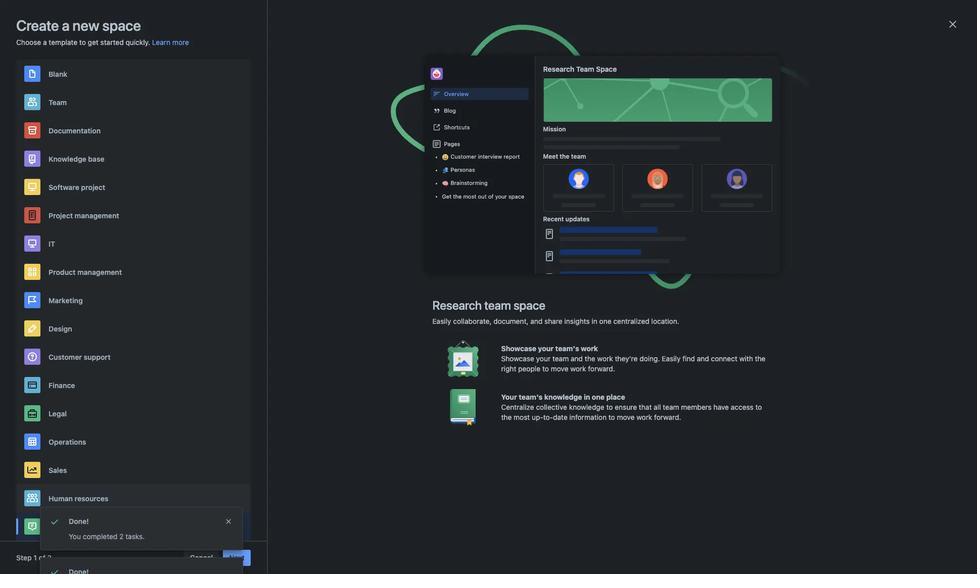 Task type: locate. For each thing, give the bounding box(es) containing it.
1 horizontal spatial 2
[[119, 533, 124, 541]]

post inside added to a highlighted section of the page or post you are editing or viewing; good for targeted comments on a specific word or phrase.
[[494, 183, 508, 192]]

see
[[493, 125, 505, 134]]

of up the whole.
[[427, 218, 434, 226]]

your inside at the top of the page, so teammates can see your progress at a glance.
[[507, 125, 522, 134]]

move inside your team's knowledge in one place centralize collective knowledge to ensure that all team members have access to the most up-to-date information to move work forward.
[[617, 413, 635, 422]]

content down below
[[375, 230, 400, 238]]

a up template
[[62, 17, 70, 34]]

7 page title icon image from the top
[[589, 358, 597, 366]]

overview
[[147, 49, 177, 58], [444, 91, 469, 97]]

editing
[[536, 183, 558, 192]]

0 vertical spatial that
[[320, 230, 333, 238]]

and down insights
[[571, 355, 583, 363]]

get the most out of your space
[[442, 193, 525, 200]]

4 page title icon image from the top
[[589, 225, 597, 233]]

page title icon image for leave an inline comment when viewing a page or in the editor.
[[589, 253, 597, 262]]

0 horizontal spatial you
[[491, 218, 502, 226]]

5 confluence from the top
[[661, 252, 698, 261]]

customer up finance
[[49, 353, 82, 361]]

at left top
[[350, 125, 357, 134]]

0 vertical spatial research
[[544, 65, 575, 73]]

date
[[804, 105, 820, 114]]

1 horizontal spatial move
[[617, 413, 635, 422]]

content up as at top
[[401, 218, 425, 226]]

1 getting started in confluence from the top
[[602, 132, 698, 140]]

0 horizontal spatial that
[[320, 230, 333, 238]]

getting started in confluence link for for a shareable link to your page or post.
[[602, 310, 698, 319]]

move down ensure
[[617, 413, 635, 422]]

word
[[450, 195, 466, 204]]

1 vertical spatial overview
[[444, 91, 469, 97]]

comments up leave
[[285, 230, 319, 238]]

0 horizontal spatial move
[[551, 365, 569, 373]]

pages
[[444, 141, 461, 147]]

2 left tasks. on the bottom of the page
[[119, 533, 124, 541]]

when left viewing
[[371, 252, 390, 261]]

the down centralize
[[502, 413, 512, 422]]

most down centralize
[[514, 413, 530, 422]]

0 horizontal spatial good
[[313, 195, 330, 204]]

specific
[[423, 195, 448, 204]]

marketing
[[49, 296, 83, 305]]

easily left the find
[[662, 355, 681, 363]]

1 horizontal spatial viewing;
[[516, 218, 543, 226]]

2 getting from the top
[[602, 160, 626, 169]]

research left space at the top right
[[544, 65, 575, 73]]

of
[[385, 125, 392, 134], [447, 183, 453, 192], [489, 193, 494, 200], [427, 218, 434, 226], [39, 554, 46, 562]]

most inside your team's knowledge in one place centralize collective knowledge to ensure that all team members have access to the most up-to-date information to move work forward.
[[514, 413, 530, 422]]

forward. inside showcase your team's work showcase your team and the work they're doing. easily find and connect with the right people to move work forward.
[[588, 365, 615, 373]]

:brain: image
[[442, 181, 448, 187]]

you inside 'added below the content of the page or post you are viewing; good for comments that apply to the content as a whole.'
[[491, 218, 502, 226]]

learn
[[152, 38, 171, 47]]

move inside showcase your team's work showcase your team and the work they're doing. easily find and connect with the right people to move work forward.
[[551, 365, 569, 373]]

to right editor
[[430, 160, 437, 168]]

1 vertical spatial alert
[[40, 558, 243, 575]]

to inside added to a highlighted section of the page or post you are editing or viewing; good for targeted comments on a specific word or phrase.
[[369, 183, 375, 192]]

forward. down all
[[655, 413, 682, 422]]

1 horizontal spatial team's
[[556, 344, 580, 353]]

and right the find
[[697, 355, 710, 363]]

as
[[402, 230, 409, 238]]

getting started in confluence for added to a highlighted section of the page or post you are editing or viewing; good for targeted comments on a specific word or phrase.
[[602, 189, 698, 198]]

1 vertical spatial most
[[514, 413, 530, 422]]

you down phrase.
[[491, 218, 502, 226]]

getting started in confluence for leave an inline comment when viewing a page or in the editor.
[[602, 252, 698, 261]]

getting for added below the content of the page or post you are viewing; good for comments that apply to the content as a whole.
[[602, 224, 626, 232]]

are left 'editing'
[[524, 183, 534, 192]]

alert
[[40, 508, 243, 550], [40, 558, 243, 575]]

1 vertical spatial team
[[49, 98, 67, 106]]

1 vertical spatial showcase
[[502, 355, 535, 363]]

1 horizontal spatial at
[[557, 125, 564, 134]]

0 vertical spatial knowledge
[[545, 393, 583, 402]]

1 horizontal spatial that
[[639, 403, 652, 412]]

publish.
[[439, 160, 467, 168]]

the right with
[[756, 355, 766, 363]]

space up research team space easily collaborate, document, and share insights in one centralized location. on the bottom of the page
[[531, 275, 552, 284]]

management for project management
[[75, 211, 119, 220]]

the right the get at the left
[[453, 193, 462, 200]]

0 vertical spatial management
[[75, 211, 119, 220]]

1 vertical spatial that
[[639, 403, 652, 412]]

space inside the create a new space choose a template to get started quickly. learn more
[[102, 17, 141, 34]]

1 vertical spatial move
[[617, 413, 635, 422]]

section
[[421, 183, 445, 192]]

1 horizontal spatial good
[[545, 218, 561, 226]]

good left updates
[[545, 218, 561, 226]]

customer up the personas on the left of page
[[451, 153, 477, 160]]

in
[[653, 132, 659, 140], [387, 160, 393, 168], [653, 160, 659, 169], [653, 189, 659, 198], [653, 224, 659, 232], [453, 252, 460, 261], [653, 252, 659, 261], [506, 275, 512, 284], [653, 281, 659, 290], [653, 310, 659, 319], [592, 317, 598, 326], [653, 357, 659, 365], [584, 393, 591, 402], [653, 403, 659, 412]]

space up document,
[[514, 298, 546, 313]]

0 vertical spatial forward.
[[588, 365, 615, 373]]

0 horizontal spatial are
[[504, 218, 515, 226]]

5 getting from the top
[[602, 252, 626, 261]]

1 horizontal spatial are
[[524, 183, 534, 192]]

3 page title icon image from the top
[[589, 190, 597, 198]]

9 getting started in confluence from the top
[[602, 403, 698, 412]]

to left get
[[79, 38, 86, 47]]

1 horizontal spatial research
[[433, 298, 482, 313]]

3 confluence from the top
[[661, 189, 698, 198]]

added for targeted
[[346, 183, 367, 192]]

to right "access"
[[756, 403, 763, 412]]

team's down insights
[[556, 344, 580, 353]]

1 vertical spatial easily
[[662, 355, 681, 363]]

research up collaborate,
[[433, 298, 482, 313]]

ensure
[[615, 403, 637, 412]]

1 vertical spatial 2
[[47, 554, 52, 562]]

added up 'apply' at the top
[[344, 218, 365, 226]]

banner
[[0, 0, 978, 28]]

0 vertical spatial information
[[464, 275, 504, 284]]

1 vertical spatial added
[[344, 218, 365, 226]]

0 vertical spatial comments
[[372, 195, 406, 204]]

page title icon image
[[589, 133, 597, 141], [589, 161, 597, 169], [589, 190, 597, 198], [589, 225, 597, 233], [589, 253, 597, 262], [589, 311, 597, 319], [589, 358, 597, 366], [589, 404, 597, 412]]

confluence image
[[26, 8, 86, 20], [26, 8, 86, 20]]

product management
[[49, 268, 122, 276]]

when up highlighted
[[367, 160, 385, 168]]

home link
[[98, 6, 124, 22]]

8 getting started in confluence link from the top
[[602, 357, 698, 365]]

to right 'apply' at the top
[[355, 230, 361, 238]]

a right as at top
[[411, 230, 415, 238]]

you left 'editing'
[[510, 183, 522, 192]]

0 horizontal spatial at
[[350, 125, 357, 134]]

0 vertical spatial alert
[[40, 508, 243, 550]]

research inside research team space easily collaborate, document, and share insights in one centralized location.
[[433, 298, 482, 313]]

viewing;
[[285, 195, 311, 204], [516, 218, 543, 226]]

software project button
[[16, 173, 251, 201]]

1 horizontal spatial you
[[510, 183, 522, 192]]

easily
[[433, 317, 452, 326], [662, 355, 681, 363]]

a right on
[[417, 195, 421, 204]]

5 getting started in confluence from the top
[[602, 252, 698, 261]]

at
[[350, 125, 357, 134], [557, 125, 564, 134]]

added below the content of the page or post you are viewing; good for comments that apply to the content as a whole.
[[285, 218, 574, 238]]

8 getting from the top
[[602, 357, 626, 365]]

success image down the step 1 of 2
[[49, 567, 61, 575]]

getting for for a shareable link to your page or post.
[[602, 310, 626, 319]]

0 horizontal spatial post
[[475, 218, 489, 226]]

page title icon image for when in the editor to publish.
[[589, 161, 597, 169]]

team down share
[[553, 355, 569, 363]]

0 vertical spatial when
[[367, 160, 385, 168]]

operations
[[49, 438, 86, 446]]

1 horizontal spatial most
[[514, 413, 530, 422]]

0 vertical spatial you
[[510, 183, 522, 192]]

1 vertical spatial post
[[475, 218, 489, 226]]

it button
[[16, 230, 251, 258]]

page title icon image for at the top of the page, so teammates can see your progress at a glance.
[[589, 133, 597, 141]]

most
[[464, 193, 477, 200], [514, 413, 530, 422]]

1 horizontal spatial comments
[[372, 195, 406, 204]]

0 vertical spatial move
[[551, 365, 569, 373]]

to up targeted
[[369, 183, 375, 192]]

you completed 2 tasks.
[[69, 533, 145, 541]]

8 confluence from the top
[[661, 357, 698, 365]]

2 getting started in confluence from the top
[[602, 160, 698, 169]]

1 getting started in confluence link from the top
[[602, 132, 698, 140]]

they're
[[615, 355, 638, 363]]

confluence
[[661, 132, 698, 140], [661, 160, 698, 169], [661, 189, 698, 198], [661, 224, 698, 232], [661, 252, 698, 261], [661, 281, 698, 290], [661, 310, 698, 319], [661, 357, 698, 365], [661, 403, 698, 412]]

1 horizontal spatial for
[[331, 195, 340, 204]]

getting started in confluence for at the top of the page, so teammates can see your progress at a glance.
[[602, 132, 698, 140]]

out
[[478, 193, 487, 200]]

0 horizontal spatial easily
[[433, 317, 452, 326]]

that left 'apply' at the top
[[320, 230, 333, 238]]

good left targeted
[[313, 195, 330, 204]]

assigned to me tab list
[[250, 63, 399, 79]]

for inside 'added below the content of the page or post you are viewing; good for comments that apply to the content as a whole.'
[[563, 218, 572, 226]]

getting started in confluence link for added to a highlighted section of the page or post you are editing or viewing; good for targeted comments on a specific word or phrase.
[[602, 189, 698, 198]]

0 vertical spatial easily
[[433, 317, 452, 326]]

that left all
[[639, 403, 652, 412]]

in inside your team's knowledge in one place centralize collective knowledge to ensure that all team members have access to the most up-to-date information to move work forward.
[[584, 393, 591, 402]]

page title icon image for for a shareable link to your page or post.
[[589, 311, 597, 319]]

at right progress
[[557, 125, 564, 134]]

a up meet the team
[[565, 125, 569, 134]]

0 horizontal spatial customer
[[49, 353, 82, 361]]

0 horizontal spatial most
[[464, 193, 477, 200]]

research team space
[[544, 65, 617, 73]]

information inside panel element to highlight important information in your space overview.
[[464, 275, 504, 284]]

2 vertical spatial for
[[315, 310, 325, 318]]

page
[[589, 105, 606, 114]]

post
[[494, 183, 508, 192], [475, 218, 489, 226]]

0 horizontal spatial viewing;
[[285, 195, 311, 204]]

1 vertical spatial comments
[[285, 230, 319, 238]]

2 getting started in confluence link from the top
[[602, 160, 698, 169]]

getting started in confluence link for at the top of the page, so teammates can see your progress at a glance.
[[602, 132, 698, 140]]

to inside the create a new space choose a template to get started quickly. learn more
[[79, 38, 86, 47]]

1 horizontal spatial customer
[[451, 153, 477, 160]]

viewing; inside added to a highlighted section of the page or post you are editing or viewing; good for targeted comments on a specific word or phrase.
[[285, 195, 311, 204]]

are inside added to a highlighted section of the page or post you are editing or viewing; good for targeted comments on a specific word or phrase.
[[524, 183, 534, 192]]

you
[[510, 183, 522, 192], [491, 218, 502, 226]]

more
[[172, 38, 189, 47]]

dismiss image
[[225, 518, 233, 526]]

documentation
[[49, 126, 101, 135]]

success image down human
[[49, 516, 61, 528]]

information right date
[[570, 413, 607, 422]]

or left post.
[[427, 310, 434, 318]]

to left me at the left top
[[299, 67, 305, 75]]

in inside research team space easily collaborate, document, and share insights in one centralized location.
[[592, 317, 598, 326]]

2 confluence from the top
[[661, 160, 698, 169]]

customer inside button
[[49, 353, 82, 361]]

overview down 'learn'
[[147, 49, 177, 58]]

started for ninth getting started in confluence link
[[628, 403, 652, 412]]

me
[[307, 67, 317, 75]]

to right element
[[387, 275, 394, 284]]

2 at from the left
[[557, 125, 564, 134]]

research up you
[[49, 523, 80, 531]]

easily inside showcase your team's work showcase your team and the work they're doing. easily find and connect with the right people to move work forward.
[[662, 355, 681, 363]]

knowledge up collective
[[545, 393, 583, 402]]

7 getting from the top
[[602, 310, 626, 319]]

due
[[788, 105, 802, 114]]

added inside added to a highlighted section of the page or post you are editing or viewing; good for targeted comments on a specific word or phrase.
[[346, 183, 367, 192]]

5 page title icon image from the top
[[589, 253, 597, 262]]

1 vertical spatial one
[[592, 393, 605, 402]]

legal button
[[16, 400, 251, 428]]

human
[[49, 494, 73, 503]]

one left centralized
[[600, 317, 612, 326]]

team up document,
[[485, 298, 511, 313]]

0 vertical spatial customer
[[451, 153, 477, 160]]

7 getting started in confluence link from the top
[[602, 310, 698, 319]]

0 vertical spatial team's
[[556, 344, 580, 353]]

4 getting started in confluence from the top
[[602, 224, 698, 232]]

success image
[[49, 516, 61, 528], [49, 567, 61, 575]]

0 horizontal spatial research
[[49, 523, 80, 531]]

of inside at the top of the page, so teammates can see your progress at a glance.
[[385, 125, 392, 134]]

or up important
[[444, 252, 452, 261]]

7 getting started in confluence from the top
[[602, 310, 698, 319]]

customer for customer support
[[49, 353, 82, 361]]

getting started in confluence link for leave an inline comment when viewing a page or in the editor.
[[602, 252, 698, 261]]

when
[[367, 160, 385, 168], [371, 252, 390, 261]]

0 vertical spatial overview
[[147, 49, 177, 58]]

the left editor.
[[461, 252, 473, 261]]

of up the get at the left
[[447, 183, 453, 192]]

knowledge
[[545, 393, 583, 402], [569, 403, 605, 412]]

1 vertical spatial good
[[545, 218, 561, 226]]

highlighted
[[383, 183, 419, 192]]

4 getting from the top
[[602, 224, 626, 232]]

updates
[[566, 215, 590, 223]]

0 vertical spatial viewing;
[[285, 195, 311, 204]]

1 horizontal spatial information
[[570, 413, 607, 422]]

0 horizontal spatial for
[[315, 310, 325, 318]]

information down editor.
[[464, 275, 504, 284]]

0 vertical spatial added
[[346, 183, 367, 192]]

confluence for when in the editor to publish.
[[661, 160, 698, 169]]

team down blank at the top of the page
[[49, 98, 67, 106]]

are
[[524, 183, 534, 192], [504, 218, 515, 226]]

1 vertical spatial customer
[[49, 353, 82, 361]]

confluence for added to a highlighted section of the page or post you are editing or viewing; good for targeted comments on a specific word or phrase.
[[661, 189, 698, 198]]

:grinning: image
[[442, 154, 448, 160], [442, 154, 448, 160]]

3 getting from the top
[[602, 189, 626, 198]]

knowledge base button
[[16, 145, 251, 173]]

a left highlighted
[[377, 183, 381, 192]]

document,
[[494, 317, 529, 326]]

3 getting started in confluence from the top
[[602, 189, 698, 198]]

0 horizontal spatial and
[[531, 317, 543, 326]]

0 vertical spatial content
[[401, 218, 425, 226]]

1 horizontal spatial forward.
[[655, 413, 682, 422]]

the left top
[[359, 125, 370, 134]]

team's up centralize
[[519, 393, 543, 402]]

page left post.
[[408, 310, 425, 318]]

that
[[320, 230, 333, 238], [639, 403, 652, 412]]

insights
[[565, 317, 590, 326]]

of right top
[[385, 125, 392, 134]]

page down the whole.
[[426, 252, 443, 261]]

post up phrase.
[[494, 183, 508, 192]]

0 vertical spatial for
[[331, 195, 340, 204]]

your
[[507, 125, 522, 134], [496, 193, 507, 200], [514, 275, 530, 284], [391, 310, 406, 318], [538, 344, 554, 353], [537, 355, 551, 363]]

0 horizontal spatial forward.
[[588, 365, 615, 373]]

important
[[428, 275, 463, 284]]

when in the editor to publish.
[[365, 160, 467, 168]]

are down get the most out of your space
[[504, 218, 515, 226]]

1 vertical spatial research
[[433, 298, 482, 313]]

product management button
[[16, 258, 251, 286]]

the right meet
[[560, 153, 570, 160]]

1 vertical spatial viewing;
[[516, 218, 543, 226]]

:busts_in_silhouette: image
[[442, 167, 448, 174], [442, 167, 448, 174]]

1 vertical spatial knowledge
[[569, 403, 605, 412]]

finance
[[49, 381, 75, 390]]

work inside your team's knowledge in one place centralize collective knowledge to ensure that all team members have access to the most up-to-date information to move work forward.
[[637, 413, 653, 422]]

0 vertical spatial team
[[577, 65, 595, 73]]

2 horizontal spatial for
[[563, 218, 572, 226]]

or left out
[[468, 195, 475, 204]]

getting started in confluence for for a shareable link to your page or post.
[[602, 310, 698, 319]]

1 vertical spatial management
[[77, 268, 122, 276]]

team right meet
[[571, 153, 586, 160]]

a right 'choose' at the left
[[43, 38, 47, 47]]

1 vertical spatial you
[[491, 218, 502, 226]]

0 horizontal spatial content
[[375, 230, 400, 238]]

1 confluence from the top
[[661, 132, 698, 140]]

1 horizontal spatial post
[[494, 183, 508, 192]]

1 vertical spatial team's
[[519, 393, 543, 402]]

team inside 'button'
[[49, 98, 67, 106]]

0 horizontal spatial 2
[[47, 554, 52, 562]]

the up word
[[455, 183, 465, 192]]

page down word
[[448, 218, 464, 226]]

or down word
[[466, 218, 473, 226]]

2 horizontal spatial research
[[544, 65, 575, 73]]

4 getting started in confluence link from the top
[[602, 224, 698, 232]]

0 horizontal spatial information
[[464, 275, 504, 284]]

0 horizontal spatial comments
[[285, 230, 319, 238]]

comments
[[372, 195, 406, 204], [285, 230, 319, 238]]

1 vertical spatial for
[[563, 218, 572, 226]]

space inside research team space easily collaborate, document, and share insights in one centralized location.
[[514, 298, 546, 313]]

phrase.
[[477, 195, 501, 204]]

1 vertical spatial success image
[[49, 567, 61, 575]]

base
[[88, 155, 105, 163]]

getting started in confluence link for when in the editor to publish.
[[602, 160, 698, 169]]

0 vertical spatial good
[[313, 195, 330, 204]]

to
[[79, 38, 86, 47], [299, 67, 305, 75], [430, 160, 437, 168], [369, 183, 375, 192], [355, 230, 361, 238], [387, 275, 394, 284], [382, 310, 389, 318], [543, 365, 549, 373], [607, 403, 613, 412], [756, 403, 763, 412], [609, 413, 615, 422]]

0 horizontal spatial team's
[[519, 393, 543, 402]]

due date
[[788, 105, 820, 114]]

6 page title icon image from the top
[[589, 311, 597, 319]]

and left share
[[531, 317, 543, 326]]

assigned
[[267, 67, 297, 75]]

1 horizontal spatial overview
[[444, 91, 469, 97]]

1 alert from the top
[[40, 508, 243, 550]]

0 vertical spatial success image
[[49, 516, 61, 528]]

post down phrase.
[[475, 218, 489, 226]]

started for second getting started in confluence link from the bottom of the page
[[628, 357, 652, 365]]

0 vertical spatial showcase
[[502, 344, 537, 353]]

getting for leave an inline comment when viewing a page or in the editor.
[[602, 252, 626, 261]]

added inside 'added below the content of the page or post you are viewing; good for comments that apply to the content as a whole.'
[[344, 218, 365, 226]]

0 vertical spatial 2
[[119, 533, 124, 541]]

1 at from the left
[[350, 125, 357, 134]]

comments inside 'added below the content of the page or post you are viewing; good for comments that apply to the content as a whole.'
[[285, 230, 319, 238]]

progress
[[524, 125, 555, 134]]

one left place
[[592, 393, 605, 402]]

confluence for leave an inline comment when viewing a page or in the editor.
[[661, 252, 698, 261]]

leave an inline comment when viewing a page or in the editor.
[[285, 252, 497, 261]]

the left page,
[[394, 125, 405, 134]]

5 getting started in confluence link from the top
[[602, 252, 698, 261]]

space up 'quickly.'
[[102, 17, 141, 34]]

1 vertical spatial are
[[504, 218, 515, 226]]

started inside the create a new space choose a template to get started quickly. learn more
[[100, 38, 124, 47]]

1 getting from the top
[[602, 132, 626, 140]]

7 confluence from the top
[[661, 310, 698, 319]]

1 showcase from the top
[[502, 344, 537, 353]]

0 horizontal spatial team
[[49, 98, 67, 106]]

comments down highlighted
[[372, 195, 406, 204]]

of inside added to a highlighted section of the page or post you are editing or viewing; good for targeted comments on a specific word or phrase.
[[447, 183, 453, 192]]

2 page title icon image from the top
[[589, 161, 597, 169]]

1 page title icon image from the top
[[589, 133, 597, 141]]

work
[[581, 344, 598, 353], [598, 355, 613, 363], [571, 365, 587, 373], [637, 413, 653, 422]]

of right out
[[489, 193, 494, 200]]

marketing button
[[16, 286, 251, 315]]

the left editor
[[395, 160, 406, 168]]

getting started in confluence link for added below the content of the page or post you are viewing; good for comments that apply to the content as a whole.
[[602, 224, 698, 232]]

easily left collaborate,
[[433, 317, 452, 326]]

good inside added to a highlighted section of the page or post you are editing or viewing; good for targeted comments on a specific word or phrase.
[[313, 195, 330, 204]]

management right product
[[77, 268, 122, 276]]

1 horizontal spatial content
[[401, 218, 425, 226]]

4 confluence from the top
[[661, 224, 698, 232]]

the left they're
[[585, 355, 596, 363]]

team's inside your team's knowledge in one place centralize collective knowledge to ensure that all team members have access to the most up-to-date information to move work forward.
[[519, 393, 543, 402]]

project
[[81, 183, 105, 191]]

project
[[49, 211, 73, 220]]

move right people
[[551, 365, 569, 373]]

to right people
[[543, 365, 549, 373]]

management down project on the top of page
[[75, 211, 119, 220]]

of right 1
[[39, 554, 46, 562]]

software project
[[49, 183, 105, 191]]

overview up blog
[[444, 91, 469, 97]]

page inside added to a highlighted section of the page or post you are editing or viewing; good for targeted comments on a specific word or phrase.
[[467, 183, 483, 192]]

2 right 1
[[47, 554, 52, 562]]

resources
[[75, 494, 109, 503]]

1 horizontal spatial easily
[[662, 355, 681, 363]]

product
[[49, 268, 76, 276]]

started for 6th getting started in confluence link from the top
[[628, 281, 652, 290]]

2 vertical spatial research
[[49, 523, 80, 531]]

0 vertical spatial are
[[524, 183, 534, 192]]

glance.
[[285, 138, 310, 146]]

6 getting started in confluence from the top
[[602, 281, 698, 290]]

page up out
[[467, 183, 483, 192]]

knowledge right collective
[[569, 403, 605, 412]]

space
[[102, 17, 141, 34], [509, 193, 525, 200], [531, 275, 552, 284], [514, 298, 546, 313]]

3 getting started in confluence link from the top
[[602, 189, 698, 198]]



Task type: vqa. For each thing, say whether or not it's contained in the screenshot.
Software project button
yes



Task type: describe. For each thing, give the bounding box(es) containing it.
0 horizontal spatial overview
[[147, 49, 177, 58]]

confluence for for a shareable link to your page or post.
[[661, 310, 698, 319]]

inline
[[316, 252, 335, 261]]

to right 'link' at the left bottom of the page
[[382, 310, 389, 318]]

confluence for added below the content of the page or post you are viewing; good for comments that apply to the content as a whole.
[[661, 224, 698, 232]]

blank
[[49, 70, 67, 78]]

1 success image from the top
[[49, 516, 61, 528]]

place
[[607, 393, 626, 402]]

the up the whole.
[[436, 218, 446, 226]]

centralized
[[614, 317, 650, 326]]

team inside showcase your team's work showcase your team and the work they're doing. easily find and connect with the right people to move work forward.
[[553, 355, 569, 363]]

can
[[479, 125, 491, 134]]

or up get the most out of your space
[[485, 183, 492, 192]]

post.
[[436, 310, 454, 318]]

started for getting started in confluence link related to at the top of the page, so teammates can see your progress at a glance.
[[628, 132, 652, 140]]

comments inside added to a highlighted section of the page or post you are editing or viewing; good for targeted comments on a specific word or phrase.
[[372, 195, 406, 204]]

one inside research team space easily collaborate, document, and share insights in one centralized location.
[[600, 317, 612, 326]]

with
[[740, 355, 754, 363]]

good inside 'added below the content of the page or post you are viewing; good for comments that apply to the content as a whole.'
[[545, 218, 561, 226]]

legal
[[49, 409, 67, 418]]

share
[[545, 317, 563, 326]]

to inside 'added below the content of the page or post you are viewing; good for comments that apply to the content as a whole.'
[[355, 230, 361, 238]]

ascending sorting icon page image
[[608, 106, 616, 114]]

information inside your team's knowledge in one place centralize collective knowledge to ensure that all team members have access to the most up-to-date information to move work forward.
[[570, 413, 607, 422]]

create
[[16, 17, 59, 34]]

that inside your team's knowledge in one place centralize collective knowledge to ensure that all team members have access to the most up-to-date information to move work forward.
[[639, 403, 652, 412]]

1 horizontal spatial and
[[571, 355, 583, 363]]

1 vertical spatial when
[[371, 252, 390, 261]]

in inside panel element to highlight important information in your space overview.
[[506, 275, 512, 284]]

done!
[[69, 517, 89, 526]]

started for getting started in confluence link associated with for a shareable link to your page or post.
[[628, 310, 652, 319]]

page inside 'added below the content of the page or post you are viewing; good for comments that apply to the content as a whole.'
[[448, 218, 464, 226]]

panel element to highlight important information in your space overview.
[[285, 275, 554, 296]]

team inside research team space easily collaborate, document, and share insights in one centralized location.
[[485, 298, 511, 313]]

and inside research team space easily collaborate, document, and share insights in one centralized location.
[[531, 317, 543, 326]]

the right below
[[388, 218, 399, 226]]

6 getting started in confluence link from the top
[[602, 281, 698, 290]]

recent updates
[[544, 215, 590, 223]]

a right viewing
[[420, 252, 424, 261]]

the down below
[[363, 230, 373, 238]]

next button
[[223, 550, 251, 567]]

started for getting started in confluence link associated with leave an inline comment when viewing a page or in the editor.
[[628, 252, 652, 261]]

for inside added to a highlighted section of the page or post you are editing or viewing; good for targeted comments on a specific word or phrase.
[[331, 195, 340, 204]]

finance button
[[16, 371, 251, 400]]

people
[[519, 365, 541, 373]]

to down place
[[607, 403, 613, 412]]

management for product management
[[77, 268, 122, 276]]

to down ensure
[[609, 413, 615, 422]]

space right phrase.
[[509, 193, 525, 200]]

customer interview report
[[451, 153, 520, 160]]

8 page title icon image from the top
[[589, 404, 597, 412]]

space inside panel element to highlight important information in your space overview.
[[531, 275, 552, 284]]

overview.
[[285, 287, 317, 296]]

page,
[[407, 125, 427, 134]]

next
[[229, 554, 245, 562]]

close image
[[947, 18, 960, 30]]

learn more link
[[152, 37, 189, 48]]

the inside your team's knowledge in one place centralize collective knowledge to ensure that all team members have access to the most up-to-date information to move work forward.
[[502, 413, 512, 422]]

support
[[84, 353, 111, 361]]

recent
[[544, 215, 564, 223]]

team button
[[16, 88, 251, 116]]

you inside added to a highlighted section of the page or post you are editing or viewing; good for targeted comments on a specific word or phrase.
[[510, 183, 522, 192]]

get
[[88, 38, 99, 47]]

forward. inside your team's knowledge in one place centralize collective knowledge to ensure that all team members have access to the most up-to-date information to move work forward.
[[655, 413, 682, 422]]

a left the shareable
[[326, 310, 330, 318]]

choose
[[16, 38, 41, 47]]

viewing
[[391, 252, 418, 261]]

post inside 'added below the content of the page or post you are viewing; good for comments that apply to the content as a whole.'
[[475, 218, 489, 226]]

location.
[[652, 317, 680, 326]]

2 inside alert
[[119, 533, 124, 541]]

2 alert from the top
[[40, 558, 243, 575]]

2 inside create a new space dialog
[[47, 554, 52, 562]]

space
[[596, 65, 617, 73]]

brainstorming
[[451, 180, 488, 186]]

overview link
[[125, 45, 246, 63]]

your
[[502, 393, 517, 402]]

template
[[49, 38, 77, 47]]

shortcuts
[[444, 124, 470, 131]]

2 horizontal spatial and
[[697, 355, 710, 363]]

tasks.
[[126, 533, 145, 541]]

software
[[49, 183, 79, 191]]

easily inside research team space easily collaborate, document, and share insights in one centralized location.
[[433, 317, 452, 326]]

page title icon image for added below the content of the page or post you are viewing; good for comments that apply to the content as a whole.
[[589, 225, 597, 233]]

research for team
[[544, 65, 575, 73]]

6 confluence from the top
[[661, 281, 698, 290]]

getting started in confluence for when in the editor to publish.
[[602, 160, 698, 169]]

started for getting started in confluence link associated with added to a highlighted section of the page or post you are editing or viewing; good for targeted comments on a specific word or phrase.
[[628, 189, 652, 198]]

doing.
[[640, 355, 660, 363]]

getting for at the top of the page, so teammates can see your progress at a glance.
[[602, 132, 626, 140]]

team inside your team's knowledge in one place centralize collective knowledge to ensure that all team members have access to the most up-to-date information to move work forward.
[[663, 403, 680, 412]]

assigned to me button
[[262, 63, 329, 79]]

viewing; inside 'added below the content of the page or post you are viewing; good for comments that apply to the content as a whole.'
[[516, 218, 543, 226]]

access
[[731, 403, 754, 412]]

or inside 'added below the content of the page or post you are viewing; good for comments that apply to the content as a whole.'
[[466, 218, 473, 226]]

:brain: image
[[442, 181, 448, 187]]

create a new space choose a template to get started quickly. learn more
[[16, 17, 189, 47]]

collective
[[536, 403, 568, 412]]

research team space easily collaborate, document, and share insights in one centralized location.
[[433, 298, 680, 326]]

all
[[654, 403, 661, 412]]

1 vertical spatial content
[[375, 230, 400, 238]]

knowledge
[[49, 155, 86, 163]]

members
[[682, 403, 712, 412]]

research for team
[[433, 298, 482, 313]]

9 confluence from the top
[[661, 403, 698, 412]]

a inside 'added below the content of the page or post you are viewing; good for comments that apply to the content as a whole.'
[[411, 230, 415, 238]]

operations button
[[16, 428, 251, 456]]

meet
[[544, 153, 559, 160]]

of inside 'added below the content of the page or post you are viewing; good for comments that apply to the content as a whole.'
[[427, 218, 434, 226]]

team's inside showcase your team's work showcase your team and the work they're doing. easily find and connect with the right people to move work forward.
[[556, 344, 580, 353]]

global element
[[6, 0, 784, 28]]

personas
[[451, 166, 475, 173]]

mission
[[544, 125, 566, 133]]

Search field
[[786, 6, 887, 22]]

9 getting from the top
[[602, 403, 626, 412]]

a inside at the top of the page, so teammates can see your progress at a glance.
[[565, 125, 569, 134]]

to inside panel element to highlight important information in your space overview.
[[387, 275, 394, 284]]

design
[[49, 324, 72, 333]]

2 showcase from the top
[[502, 355, 535, 363]]

to inside assigned to me button
[[299, 67, 305, 75]]

getting for added to a highlighted section of the page or post you are editing or viewing; good for targeted comments on a specific word or phrase.
[[602, 189, 626, 198]]

at the top of the page, so teammates can see your progress at a glance.
[[285, 125, 571, 146]]

create a new space dialog
[[0, 0, 978, 575]]

banner containing home
[[0, 0, 978, 28]]

to-
[[544, 413, 553, 422]]

tasks
[[262, 46, 282, 54]]

6 getting from the top
[[602, 281, 626, 290]]

documentation button
[[16, 116, 251, 145]]

added for to
[[344, 218, 365, 226]]

started for when in the editor to publish.'s getting started in confluence link
[[628, 160, 652, 169]]

started for getting started in confluence link for added below the content of the page or post you are viewing; good for comments that apply to the content as a whole.
[[628, 224, 652, 232]]

page title icon image for added to a highlighted section of the page or post you are editing or viewing; good for targeted comments on a specific word or phrase.
[[589, 190, 597, 198]]

0 vertical spatial most
[[464, 193, 477, 200]]

apps button
[[247, 6, 277, 22]]

that inside 'added below the content of the page or post you are viewing; good for comments that apply to the content as a whole.'
[[320, 230, 333, 238]]

1
[[34, 554, 37, 562]]

alert containing done!
[[40, 508, 243, 550]]

getting for when in the editor to publish.
[[602, 160, 626, 169]]

2 success image from the top
[[49, 567, 61, 575]]

so
[[428, 125, 437, 134]]

confluence for at the top of the page, so teammates can see your progress at a glance.
[[661, 132, 698, 140]]

description
[[272, 104, 312, 113]]

below
[[367, 218, 386, 226]]

the inside added to a highlighted section of the page or post you are editing or viewing; good for targeted comments on a specific word or phrase.
[[455, 183, 465, 192]]

added to a highlighted section of the page or post you are editing or viewing; good for targeted comments on a specific word or phrase.
[[285, 183, 568, 204]]

human resources
[[49, 494, 109, 503]]

cancel button
[[184, 550, 219, 567]]

date
[[553, 413, 568, 422]]

whole.
[[417, 230, 438, 238]]

apply
[[335, 230, 353, 238]]

are inside 'added below the content of the page or post you are viewing; good for comments that apply to the content as a whole.'
[[504, 218, 515, 226]]

one inside your team's knowledge in one place centralize collective knowledge to ensure that all team members have access to the most up-to-date information to move work forward.
[[592, 393, 605, 402]]

editor.
[[474, 252, 497, 261]]

1 horizontal spatial team
[[577, 65, 595, 73]]

getting started in confluence for added below the content of the page or post you are viewing; good for comments that apply to the content as a whole.
[[602, 224, 698, 232]]

or right 'editing'
[[560, 183, 566, 192]]

your team's knowledge in one place centralize collective knowledge to ensure that all team members have access to the most up-to-date information to move work forward.
[[502, 393, 763, 422]]

element
[[358, 275, 386, 284]]

customer support
[[49, 353, 111, 361]]

project management
[[49, 211, 119, 220]]

8 getting started in confluence from the top
[[602, 357, 698, 365]]

overview inside create a new space dialog
[[444, 91, 469, 97]]

it
[[49, 240, 55, 248]]

sales button
[[16, 456, 251, 485]]

your inside panel element to highlight important information in your space overview.
[[514, 275, 530, 284]]

to inside showcase your team's work showcase your team and the work they're doing. easily find and connect with the right people to move work forward.
[[543, 365, 549, 373]]

assigned to me
[[267, 67, 319, 75]]

customer for customer interview report
[[451, 153, 477, 160]]

an
[[306, 252, 315, 261]]

human resources button
[[16, 485, 251, 513]]

new
[[73, 17, 99, 34]]

home
[[101, 9, 121, 18]]

centralize
[[502, 403, 535, 412]]

9 getting started in confluence link from the top
[[602, 403, 698, 412]]

design button
[[16, 315, 251, 343]]

research inside button
[[49, 523, 80, 531]]

leave
[[285, 252, 305, 261]]



